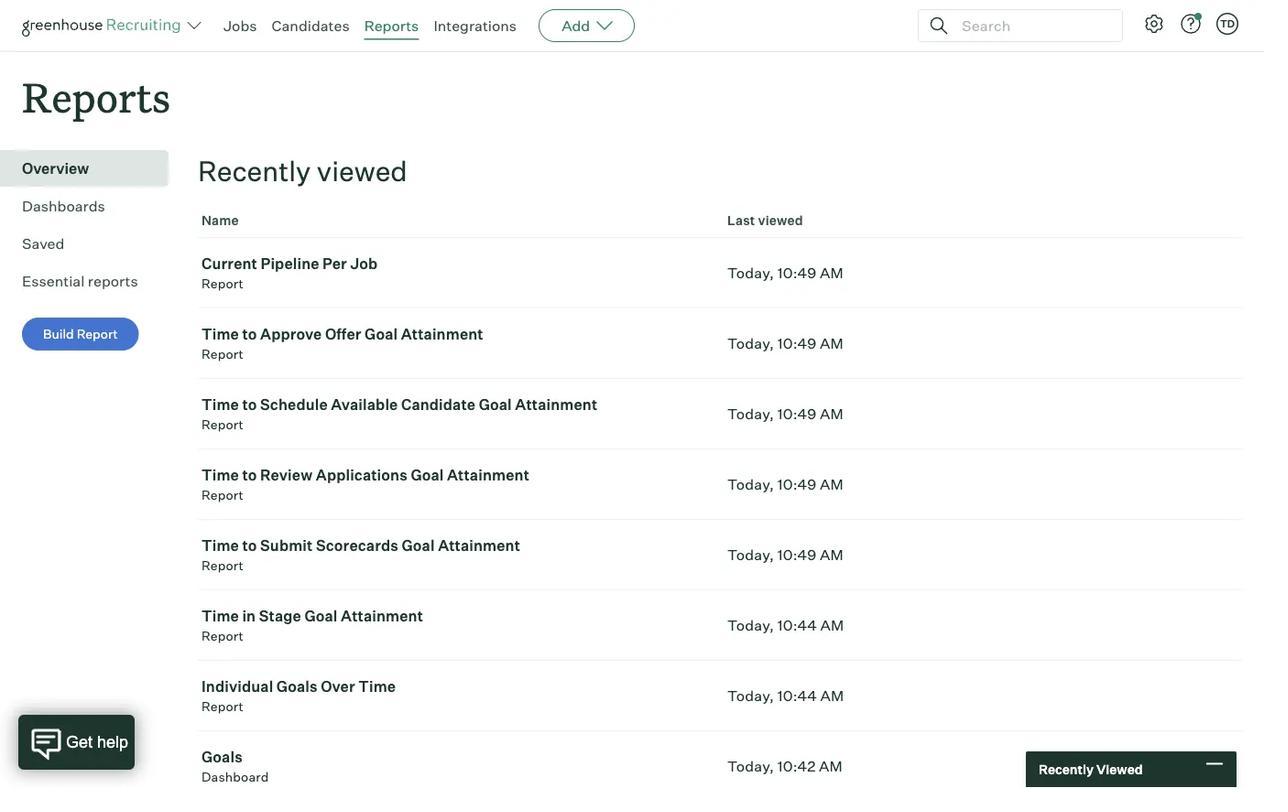 Task type: vqa. For each thing, say whether or not it's contained in the screenshot.
THE CURRENT PIPELINE PER JOB REPORT
yes



Task type: locate. For each thing, give the bounding box(es) containing it.
attainment inside the time to schedule available candidate goal attainment report
[[515, 396, 598, 414]]

available
[[331, 396, 398, 414]]

1 vertical spatial viewed
[[758, 213, 803, 229]]

1 10:44 from the top
[[778, 617, 817, 635]]

goal
[[365, 325, 398, 344], [479, 396, 512, 414], [411, 467, 444, 485], [402, 537, 435, 555], [305, 608, 338, 626]]

2 today, 10:44 am from the top
[[727, 687, 844, 706]]

time for time in stage goal attainment
[[202, 608, 239, 626]]

report inside the time to schedule available candidate goal attainment report
[[202, 417, 244, 433]]

time in stage goal attainment report
[[202, 608, 423, 645]]

0 vertical spatial recently
[[198, 154, 311, 188]]

reports down greenhouse recruiting image
[[22, 70, 171, 124]]

recently
[[198, 154, 311, 188], [1039, 762, 1094, 778]]

goal right scorecards
[[402, 537, 435, 555]]

3 10:49 from the top
[[778, 405, 817, 423]]

0 horizontal spatial viewed
[[317, 154, 408, 188]]

am
[[820, 264, 844, 282], [820, 335, 844, 353], [820, 405, 844, 423], [820, 476, 844, 494], [820, 546, 844, 565], [820, 617, 844, 635], [820, 687, 844, 706], [819, 758, 843, 776]]

1 vertical spatial recently
[[1039, 762, 1094, 778]]

candidates
[[272, 16, 350, 35]]

td button
[[1217, 13, 1239, 35]]

essential reports link
[[22, 270, 161, 292]]

attainment
[[401, 325, 484, 344], [515, 396, 598, 414], [447, 467, 530, 485], [438, 537, 521, 555], [341, 608, 423, 626]]

goal inside the 'time in stage goal attainment report'
[[305, 608, 338, 626]]

time inside the time to schedule available candidate goal attainment report
[[202, 396, 239, 414]]

to left "submit"
[[242, 537, 257, 555]]

pipeline
[[261, 255, 319, 273]]

10:49 for current pipeline per job
[[778, 264, 817, 282]]

to for schedule
[[242, 396, 257, 414]]

to left review
[[242, 467, 257, 485]]

to
[[242, 325, 257, 344], [242, 396, 257, 414], [242, 467, 257, 485], [242, 537, 257, 555]]

goal inside time to review applications goal attainment report
[[411, 467, 444, 485]]

1 vertical spatial goals
[[202, 749, 243, 767]]

today, 10:49 am for time to approve offer goal attainment
[[727, 335, 844, 353]]

0 horizontal spatial goals
[[202, 749, 243, 767]]

0 vertical spatial 10:44
[[778, 617, 817, 635]]

3 today, from the top
[[727, 405, 774, 423]]

4 to from the top
[[242, 537, 257, 555]]

dashboards link
[[22, 195, 161, 217]]

goal right the "stage"
[[305, 608, 338, 626]]

2 to from the top
[[242, 396, 257, 414]]

3 to from the top
[[242, 467, 257, 485]]

goal right offer
[[365, 325, 398, 344]]

to left schedule at the left bottom
[[242, 396, 257, 414]]

time to schedule available candidate goal attainment report
[[202, 396, 598, 433]]

1 horizontal spatial viewed
[[758, 213, 803, 229]]

goal right applications
[[411, 467, 444, 485]]

10:44
[[778, 617, 817, 635], [778, 687, 817, 706]]

0 horizontal spatial recently
[[198, 154, 311, 188]]

today, 10:44 am for time in stage goal attainment
[[727, 617, 844, 635]]

build report
[[43, 326, 118, 342]]

time left review
[[202, 467, 239, 485]]

10:49
[[778, 264, 817, 282], [778, 335, 817, 353], [778, 405, 817, 423], [778, 476, 817, 494], [778, 546, 817, 565]]

time left approve
[[202, 325, 239, 344]]

time left in
[[202, 608, 239, 626]]

5 today, 10:49 am from the top
[[727, 546, 844, 565]]

viewed
[[1097, 762, 1143, 778]]

goal inside "time to submit scorecards goal attainment report"
[[402, 537, 435, 555]]

1 today, 10:44 am from the top
[[727, 617, 844, 635]]

today, for time to schedule available candidate goal attainment
[[727, 405, 774, 423]]

1 vertical spatial 10:44
[[778, 687, 817, 706]]

6 today, from the top
[[727, 617, 774, 635]]

goals left the over
[[277, 678, 318, 697]]

time inside time to approve offer goal attainment report
[[202, 325, 239, 344]]

time inside "time to submit scorecards goal attainment report"
[[202, 537, 239, 555]]

attainment inside time to review applications goal attainment report
[[447, 467, 530, 485]]

add
[[562, 16, 590, 35]]

attainment inside "time to submit scorecards goal attainment report"
[[438, 537, 521, 555]]

report inside the 'time in stage goal attainment report'
[[202, 629, 244, 645]]

report
[[202, 276, 244, 292], [77, 326, 118, 342], [202, 347, 244, 363], [202, 417, 244, 433], [202, 488, 244, 504], [202, 558, 244, 574], [202, 629, 244, 645], [202, 699, 244, 715]]

review
[[260, 467, 313, 485]]

1 horizontal spatial recently
[[1039, 762, 1094, 778]]

to for submit
[[242, 537, 257, 555]]

today, for time to review applications goal attainment
[[727, 476, 774, 494]]

today, 10:44 am for individual goals over time
[[727, 687, 844, 706]]

1 today, 10:49 am from the top
[[727, 264, 844, 282]]

to inside "time to submit scorecards goal attainment report"
[[242, 537, 257, 555]]

1 today, from the top
[[727, 264, 774, 282]]

5 10:49 from the top
[[778, 546, 817, 565]]

am for time to submit scorecards goal attainment
[[820, 546, 844, 565]]

goals inside "goals dashboard"
[[202, 749, 243, 767]]

viewed
[[317, 154, 408, 188], [758, 213, 803, 229]]

today, 10:49 am
[[727, 264, 844, 282], [727, 335, 844, 353], [727, 405, 844, 423], [727, 476, 844, 494], [727, 546, 844, 565]]

reports right candidates
[[364, 16, 419, 35]]

1 vertical spatial reports
[[22, 70, 171, 124]]

overview link
[[22, 158, 161, 180]]

recently left viewed
[[1039, 762, 1094, 778]]

today, 10:49 am for time to submit scorecards goal attainment
[[727, 546, 844, 565]]

build report button
[[22, 318, 139, 351]]

time right the over
[[359, 678, 396, 697]]

viewed for last viewed
[[758, 213, 803, 229]]

reports
[[364, 16, 419, 35], [22, 70, 171, 124]]

1 vertical spatial today, 10:44 am
[[727, 687, 844, 706]]

4 today, from the top
[[727, 476, 774, 494]]

time left "submit"
[[202, 537, 239, 555]]

current pipeline per job report
[[202, 255, 378, 292]]

1 to from the top
[[242, 325, 257, 344]]

integrations
[[434, 16, 517, 35]]

today, for goals
[[727, 758, 774, 776]]

dashboard
[[202, 770, 269, 786]]

to inside time to review applications goal attainment report
[[242, 467, 257, 485]]

2 10:44 from the top
[[778, 687, 817, 706]]

1 10:49 from the top
[[778, 264, 817, 282]]

3 today, 10:49 am from the top
[[727, 405, 844, 423]]

in
[[242, 608, 256, 626]]

am for goals
[[819, 758, 843, 776]]

attainment inside time to approve offer goal attainment report
[[401, 325, 484, 344]]

5 today, from the top
[[727, 546, 774, 565]]

0 vertical spatial goals
[[277, 678, 318, 697]]

goal right candidate
[[479, 396, 512, 414]]

candidates link
[[272, 16, 350, 35]]

scorecards
[[316, 537, 399, 555]]

goals up dashboard on the left
[[202, 749, 243, 767]]

2 10:49 from the top
[[778, 335, 817, 353]]

today,
[[727, 264, 774, 282], [727, 335, 774, 353], [727, 405, 774, 423], [727, 476, 774, 494], [727, 546, 774, 565], [727, 617, 774, 635], [727, 687, 774, 706], [727, 758, 774, 776]]

am for individual goals over time
[[820, 687, 844, 706]]

approve
[[260, 325, 322, 344]]

attainment for time to review applications goal attainment
[[447, 467, 530, 485]]

to left approve
[[242, 325, 257, 344]]

time left schedule at the left bottom
[[202, 396, 239, 414]]

2 today, from the top
[[727, 335, 774, 353]]

7 today, from the top
[[727, 687, 774, 706]]

2 today, 10:49 am from the top
[[727, 335, 844, 353]]

4 today, 10:49 am from the top
[[727, 476, 844, 494]]

essential
[[22, 272, 85, 291]]

today, 10:44 am
[[727, 617, 844, 635], [727, 687, 844, 706]]

to inside the time to schedule available candidate goal attainment report
[[242, 396, 257, 414]]

job
[[350, 255, 378, 273]]

1 horizontal spatial goals
[[277, 678, 318, 697]]

10:42
[[778, 758, 816, 776]]

0 vertical spatial viewed
[[317, 154, 408, 188]]

dashboards
[[22, 197, 105, 215]]

0 horizontal spatial reports
[[22, 70, 171, 124]]

schedule
[[260, 396, 328, 414]]

configure image
[[1143, 13, 1165, 35]]

am for time in stage goal attainment
[[820, 617, 844, 635]]

goal for applications
[[411, 467, 444, 485]]

goal inside time to approve offer goal attainment report
[[365, 325, 398, 344]]

0 vertical spatial today, 10:44 am
[[727, 617, 844, 635]]

8 today, from the top
[[727, 758, 774, 776]]

0 vertical spatial reports
[[364, 16, 419, 35]]

individual goals over time report
[[202, 678, 396, 715]]

recently up name
[[198, 154, 311, 188]]

4 10:49 from the top
[[778, 476, 817, 494]]

goals
[[277, 678, 318, 697], [202, 749, 243, 767]]

time inside the 'time in stage goal attainment report'
[[202, 608, 239, 626]]

to inside time to approve offer goal attainment report
[[242, 325, 257, 344]]

1 horizontal spatial reports
[[364, 16, 419, 35]]

recently viewed
[[1039, 762, 1143, 778]]

time inside time to review applications goal attainment report
[[202, 467, 239, 485]]

td
[[1220, 17, 1235, 30]]

time
[[202, 325, 239, 344], [202, 396, 239, 414], [202, 467, 239, 485], [202, 537, 239, 555], [202, 608, 239, 626], [359, 678, 396, 697]]

td button
[[1213, 9, 1242, 38]]

to for review
[[242, 467, 257, 485]]



Task type: describe. For each thing, give the bounding box(es) containing it.
name
[[202, 213, 239, 229]]

saved
[[22, 235, 64, 253]]

applications
[[316, 467, 408, 485]]

reports link
[[364, 16, 419, 35]]

am for time to approve offer goal attainment
[[820, 335, 844, 353]]

jobs link
[[224, 16, 257, 35]]

last viewed
[[727, 213, 803, 229]]

time to review applications goal attainment report
[[202, 467, 530, 504]]

overview
[[22, 160, 89, 178]]

10:49 for time to review applications goal attainment
[[778, 476, 817, 494]]

individual
[[202, 678, 273, 697]]

today, for individual goals over time
[[727, 687, 774, 706]]

time for time to approve offer goal attainment
[[202, 325, 239, 344]]

goal inside the time to schedule available candidate goal attainment report
[[479, 396, 512, 414]]

time inside individual goals over time report
[[359, 678, 396, 697]]

Search text field
[[957, 12, 1106, 39]]

reports
[[88, 272, 138, 291]]

am for time to review applications goal attainment
[[820, 476, 844, 494]]

report inside build report button
[[77, 326, 118, 342]]

today, 10:42 am
[[727, 758, 843, 776]]

recently viewed
[[198, 154, 408, 188]]

10:49 for time to schedule available candidate goal attainment
[[778, 405, 817, 423]]

candidate
[[401, 396, 476, 414]]

time for time to review applications goal attainment
[[202, 467, 239, 485]]

today, 10:49 am for current pipeline per job
[[727, 264, 844, 282]]

time for time to submit scorecards goal attainment
[[202, 537, 239, 555]]

saved link
[[22, 233, 161, 255]]

attainment for time to approve offer goal attainment
[[401, 325, 484, 344]]

jobs
[[224, 16, 257, 35]]

goal for offer
[[365, 325, 398, 344]]

report inside individual goals over time report
[[202, 699, 244, 715]]

last
[[727, 213, 755, 229]]

attainment inside the 'time in stage goal attainment report'
[[341, 608, 423, 626]]

time to approve offer goal attainment report
[[202, 325, 484, 363]]

report inside 'current pipeline per job report'
[[202, 276, 244, 292]]

today, for time to approve offer goal attainment
[[727, 335, 774, 353]]

10:49 for time to submit scorecards goal attainment
[[778, 546, 817, 565]]

current
[[202, 255, 257, 273]]

greenhouse recruiting image
[[22, 15, 187, 37]]

offer
[[325, 325, 362, 344]]

integrations link
[[434, 16, 517, 35]]

over
[[321, 678, 355, 697]]

goals inside individual goals over time report
[[277, 678, 318, 697]]

add button
[[539, 9, 635, 42]]

10:49 for time to approve offer goal attainment
[[778, 335, 817, 353]]

report inside time to approve offer goal attainment report
[[202, 347, 244, 363]]

stage
[[259, 608, 301, 626]]

time to submit scorecards goal attainment report
[[202, 537, 521, 574]]

viewed for recently viewed
[[317, 154, 408, 188]]

am for time to schedule available candidate goal attainment
[[820, 405, 844, 423]]

goals dashboard
[[202, 749, 269, 786]]

to for approve
[[242, 325, 257, 344]]

report inside time to review applications goal attainment report
[[202, 488, 244, 504]]

10:44 for individual goals over time
[[778, 687, 817, 706]]

submit
[[260, 537, 313, 555]]

today, 10:49 am for time to review applications goal attainment
[[727, 476, 844, 494]]

am for current pipeline per job
[[820, 264, 844, 282]]

per
[[323, 255, 347, 273]]

attainment for time to submit scorecards goal attainment
[[438, 537, 521, 555]]

time for time to schedule available candidate goal attainment
[[202, 396, 239, 414]]

recently for recently viewed
[[1039, 762, 1094, 778]]

recently for recently viewed
[[198, 154, 311, 188]]

today, 10:49 am for time to schedule available candidate goal attainment
[[727, 405, 844, 423]]

report inside "time to submit scorecards goal attainment report"
[[202, 558, 244, 574]]

10:44 for time in stage goal attainment
[[778, 617, 817, 635]]

today, for current pipeline per job
[[727, 264, 774, 282]]

build
[[43, 326, 74, 342]]

goal for scorecards
[[402, 537, 435, 555]]

essential reports
[[22, 272, 138, 291]]

today, for time to submit scorecards goal attainment
[[727, 546, 774, 565]]

today, for time in stage goal attainment
[[727, 617, 774, 635]]



